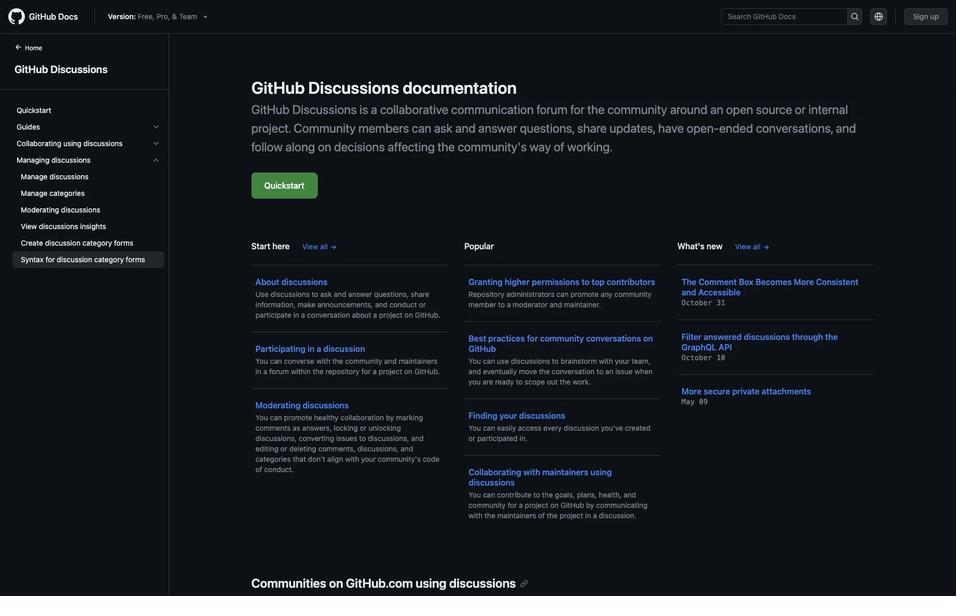 Task type: vqa. For each thing, say whether or not it's contained in the screenshot.
GitHub within Collaborating with maintainers using discussions You can contribute to the goals, plans, health, and community for a project on GitHub by communicating with the maintainers of the project in a discussion.
yes



Task type: describe. For each thing, give the bounding box(es) containing it.
start
[[251, 241, 270, 251]]

can inside collaborating with maintainers using discussions you can contribute to the goals, plans, health, and community for a project on github by communicating with the maintainers of the project in a discussion.
[[483, 491, 495, 500]]

more secure private attachments may 09
[[682, 387, 811, 406]]

discussions inside the finding your discussions you can easily access every discussion you've created or participated in.
[[519, 411, 565, 421]]

you inside the participating in a discussion you can converse with the community and maintainers in a forum within the repository for a project on github.
[[256, 357, 268, 366]]

community
[[294, 121, 356, 135]]

can inside the github discussions documentation github discussions is a collaborative communication forum for the community around an open source or internal project. community members can ask and answer questions, share updates, have open-ended conversations, and follow along on decisions affecting the community's way of working.
[[412, 121, 431, 135]]

follow
[[251, 140, 283, 154]]

on inside collaborating with maintainers using discussions you can contribute to the goals, plans, health, and community for a project on github by communicating with the maintainers of the project in a discussion.
[[550, 501, 559, 510]]

api
[[719, 342, 732, 352]]

move
[[519, 368, 537, 376]]

view all for what's new
[[735, 243, 761, 251]]

contributors
[[607, 277, 655, 287]]

can inside best practices for community conversations on github you can use discussions to brainstorm with your team, and eventually move the conversation to an issue when you are ready to scope out the work.
[[483, 357, 495, 366]]

syntax for discussion category forms
[[21, 256, 145, 264]]

every
[[543, 424, 562, 433]]

may 09 element
[[682, 398, 708, 406]]

version: free, pro, & team
[[108, 12, 197, 21]]

select language: current language is english image
[[875, 12, 883, 21]]

to down repository
[[498, 301, 505, 309]]

search image
[[851, 12, 859, 21]]

0 horizontal spatial quickstart link
[[12, 102, 164, 119]]

easily
[[497, 424, 516, 433]]

and inside granting higher permissions to top contributors repository administrators can promote any community member to a moderator and maintainer.
[[550, 301, 562, 309]]

for inside best practices for community conversations on github you can use discussions to brainstorm with your team, and eventually move the conversation to an issue when you are ready to scope out the work.
[[527, 334, 538, 344]]

becomes
[[756, 277, 792, 287]]

any
[[601, 290, 613, 299]]

home
[[25, 44, 42, 51]]

granting
[[469, 277, 503, 287]]

ask inside the about discussions use discussions to ask and answer questions, share information, make announcements, and conduct or participate in a conversation about a project on github.
[[320, 290, 332, 299]]

participating
[[256, 344, 306, 354]]

communities on github.com using discussions link
[[251, 576, 528, 591]]

ask inside the github discussions documentation github discussions is a collaborative communication forum for the community around an open source or internal project. community members can ask and answer questions, share updates, have open-ended conversations, and follow along on decisions affecting the community's way of working.
[[434, 121, 453, 135]]

guides button
[[12, 119, 164, 135]]

and inside best practices for community conversations on github you can use discussions to brainstorm with your team, and eventually move the conversation to an issue when you are ready to scope out the work.
[[469, 368, 481, 376]]

discussions inside best practices for community conversations on github you can use discussions to brainstorm with your team, and eventually move the conversation to an issue when you are ready to scope out the work.
[[511, 357, 550, 366]]

what's
[[677, 241, 705, 251]]

editing
[[256, 445, 278, 453]]

participated
[[477, 434, 518, 443]]

deleting
[[289, 445, 316, 453]]

may
[[682, 398, 695, 406]]

manage categories
[[21, 189, 85, 198]]

maintainers inside the participating in a discussion you can converse with the community and maintainers in a forum within the repository for a project on github.
[[399, 357, 437, 366]]

a right about
[[373, 311, 377, 320]]

discussion inside "link"
[[45, 239, 80, 247]]

by inside collaborating with maintainers using discussions you can contribute to the goals, plans, health, and community for a project on github by communicating with the maintainers of the project in a discussion.
[[586, 501, 594, 510]]

issue
[[615, 368, 633, 376]]

working.
[[567, 140, 613, 154]]

finding your discussions you can easily access every discussion you've created or participated in.
[[469, 411, 651, 443]]

can inside moderating discussions you can promote healthy collaboration by marking comments as answers, locking or unlocking discussions, converting issues to discussions, and editing or deleting comments, discussions, and categories that don't align with your community's code of conduct.
[[270, 414, 282, 422]]

in up converse
[[308, 344, 315, 354]]

community inside collaborating with maintainers using discussions you can contribute to the goals, plans, health, and community for a project on github by communicating with the maintainers of the project in a discussion.
[[469, 501, 506, 510]]

conversations,
[[756, 121, 833, 135]]

sc 9kayk9 0 image for using
[[152, 140, 160, 148]]

about
[[352, 311, 371, 320]]

create discussion category forms
[[21, 239, 133, 247]]

categories inside moderating discussions you can promote healthy collaboration by marking comments as answers, locking or unlocking discussions, converting issues to discussions, and editing or deleting comments, discussions, and categories that don't align with your community's code of conduct.
[[256, 455, 291, 464]]

github discussions documentation github discussions is a collaborative communication forum for the community around an open source or internal project. community members can ask and answer questions, share updates, have open-ended conversations, and follow along on decisions affecting the community's way of working.
[[251, 78, 856, 154]]

for inside the participating in a discussion you can converse with the community and maintainers in a forum within the repository for a project on github.
[[361, 368, 371, 376]]

permissions
[[532, 277, 580, 287]]

an inside best practices for community conversations on github you can use discussions to brainstorm with your team, and eventually move the conversation to an issue when you are ready to scope out the work.
[[605, 368, 613, 376]]

discussions for github discussions
[[50, 63, 108, 75]]

on inside the github discussions documentation github discussions is a collaborative communication forum for the community around an open source or internal project. community members can ask and answer questions, share updates, have open-ended conversations, and follow along on decisions affecting the community's way of working.
[[318, 140, 331, 154]]

to inside moderating discussions you can promote healthy collaboration by marking comments as answers, locking or unlocking discussions, converting issues to discussions, and editing or deleting comments, discussions, and categories that don't align with your community's code of conduct.
[[359, 434, 366, 443]]

conversation inside best practices for community conversations on github you can use discussions to brainstorm with your team, and eventually move the conversation to an issue when you are ready to scope out the work.
[[552, 368, 595, 376]]

github.com
[[346, 576, 413, 591]]

internal
[[809, 102, 848, 117]]

conduct
[[390, 301, 417, 309]]

with inside best practices for community conversations on github you can use discussions to brainstorm with your team, and eventually move the conversation to an issue when you are ready to scope out the work.
[[599, 357, 613, 366]]

of inside moderating discussions you can promote healthy collaboration by marking comments as answers, locking or unlocking discussions, converting issues to discussions, and editing or deleting comments, discussions, and categories that don't align with your community's code of conduct.
[[256, 466, 262, 474]]

team
[[179, 12, 197, 21]]

to up out
[[552, 357, 559, 366]]

answer inside the github discussions documentation github discussions is a collaborative communication forum for the community around an open source or internal project. community members can ask and answer questions, share updates, have open-ended conversations, and follow along on decisions affecting the community's way of working.
[[478, 121, 517, 135]]

you inside moderating discussions you can promote healthy collaboration by marking comments as answers, locking or unlocking discussions, converting issues to discussions, and editing or deleting comments, discussions, and categories that don't align with your community's code of conduct.
[[256, 414, 268, 422]]

popular
[[464, 241, 494, 251]]

syntax for discussion category forms link
[[12, 252, 164, 268]]

collaboration
[[341, 414, 384, 422]]

marking
[[396, 414, 423, 422]]

managing discussions
[[17, 156, 91, 164]]

a inside granting higher permissions to top contributors repository administrators can promote any community member to a moderator and maintainer.
[[507, 301, 511, 309]]

of inside the github discussions documentation github discussions is a collaborative communication forum for the community around an open source or internal project. community members can ask and answer questions, share updates, have open-ended conversations, and follow along on decisions affecting the community's way of working.
[[554, 140, 565, 154]]

unlocking
[[369, 424, 401, 433]]

github. inside the participating in a discussion you can converse with the community and maintainers in a forum within the repository for a project on github.
[[414, 368, 440, 376]]

answer inside the about discussions use discussions to ask and answer questions, share information, make announcements, and conduct or participate in a conversation about a project on github.
[[348, 290, 372, 299]]

view for start here
[[302, 243, 318, 251]]

manage discussions link
[[12, 169, 164, 185]]

moderating discussions you can promote healthy collaboration by marking comments as answers, locking or unlocking discussions, converting issues to discussions, and editing or deleting comments, discussions, and categories that don't align with your community's code of conduct.
[[256, 401, 439, 474]]

an inside the github discussions documentation github discussions is a collaborative communication forum for the community around an open source or internal project. community members can ask and answer questions, share updates, have open-ended conversations, and follow along on decisions affecting the community's way of working.
[[710, 102, 723, 117]]

your inside best practices for community conversations on github you can use discussions to brainstorm with your team, and eventually move the conversation to an issue when you are ready to scope out the work.
[[615, 357, 630, 366]]

moderating discussions
[[21, 206, 100, 214]]

you
[[469, 378, 481, 386]]

repository
[[326, 368, 360, 376]]

or inside the github discussions documentation github discussions is a collaborative communication forum for the community around an open source or internal project. community members can ask and answer questions, share updates, have open-ended conversations, and follow along on decisions affecting the community's way of working.
[[795, 102, 806, 117]]

for inside github discussions element
[[46, 256, 55, 264]]

community inside the github discussions documentation github discussions is a collaborative communication forum for the community around an open source or internal project. community members can ask and answer questions, share updates, have open-ended conversations, and follow along on decisions affecting the community's way of working.
[[607, 102, 667, 117]]

the
[[682, 277, 697, 287]]

quickstart inside github discussions element
[[17, 106, 51, 115]]

sc 9kayk9 0 image inside guides dropdown button
[[152, 123, 160, 131]]

to inside collaborating with maintainers using discussions you can contribute to the goals, plans, health, and community for a project on github by communicating with the maintainers of the project in a discussion.
[[533, 491, 540, 500]]

github docs link
[[8, 8, 86, 25]]

guides
[[17, 123, 40, 131]]

align
[[327, 455, 343, 464]]

manage discussions
[[21, 172, 89, 181]]

moderating for moderating discussions
[[21, 206, 59, 214]]

share inside the github discussions documentation github discussions is a collaborative communication forum for the community around an open source or internal project. community members can ask and answer questions, share updates, have open-ended conversations, and follow along on decisions affecting the community's way of working.
[[577, 121, 607, 135]]

moderator
[[513, 301, 548, 309]]

manage categories link
[[12, 185, 164, 202]]

information,
[[256, 301, 296, 309]]

managing discussions element containing manage discussions
[[8, 169, 169, 268]]

discussions inside moderating discussions you can promote healthy collaboration by marking comments as answers, locking or unlocking discussions, converting issues to discussions, and editing or deleting comments, discussions, and categories that don't align with your community's code of conduct.
[[303, 401, 349, 411]]

a down the plans,
[[593, 512, 597, 520]]

you inside the finding your discussions you can easily access every discussion you've created or participated in.
[[469, 424, 481, 433]]

code
[[423, 455, 439, 464]]

along
[[285, 140, 315, 154]]

to left top
[[582, 277, 590, 287]]

goals,
[[555, 491, 575, 500]]

discussion down create discussion category forms at the left top
[[57, 256, 92, 264]]

open
[[726, 102, 753, 117]]

the inside filter answered discussions through the graphql api october 10
[[825, 332, 838, 342]]

or down collaboration
[[360, 424, 367, 433]]

promote inside granting higher permissions to top contributors repository administrators can promote any community member to a moderator and maintainer.
[[571, 290, 599, 299]]

category inside "link"
[[82, 239, 112, 247]]

community inside best practices for community conversations on github you can use discussions to brainstorm with your team, and eventually move the conversation to an issue when you are ready to scope out the work.
[[540, 334, 584, 344]]

within
[[291, 368, 311, 376]]

health,
[[599, 491, 622, 500]]

manage for manage discussions
[[21, 172, 47, 181]]

manage for manage categories
[[21, 189, 47, 198]]

secure
[[704, 387, 730, 397]]

have
[[658, 121, 684, 135]]

moderating for moderating discussions you can promote healthy collaboration by marking comments as answers, locking or unlocking discussions, converting issues to discussions, and editing or deleting comments, discussions, and categories that don't align with your community's code of conduct.
[[256, 401, 301, 411]]

1 vertical spatial maintainers
[[542, 468, 588, 478]]

new
[[707, 241, 723, 251]]

you've
[[601, 424, 623, 433]]

insights
[[80, 222, 106, 231]]

october inside filter answered discussions through the graphql api october 10
[[682, 354, 712, 362]]

github docs
[[29, 12, 78, 22]]

to down brainstorm
[[597, 368, 603, 376]]

with inside the participating in a discussion you can converse with the community and maintainers in a forum within the repository for a project on github.
[[316, 357, 330, 366]]

collaborating using discussions button
[[12, 135, 164, 152]]

managing discussions button
[[12, 152, 164, 169]]

or inside the finding your discussions you can easily access every discussion you've created or participated in.
[[469, 434, 475, 443]]

forum inside the github discussions documentation github discussions is a collaborative communication forum for the community around an open source or internal project. community members can ask and answer questions, share updates, have open-ended conversations, and follow along on decisions affecting the community's way of working.
[[537, 102, 568, 117]]

conversation inside the about discussions use discussions to ask and answer questions, share information, make announcements, and conduct or participate in a conversation about a project on github.
[[307, 311, 350, 320]]

questions, inside the github discussions documentation github discussions is a collaborative communication forum for the community around an open source or internal project. community members can ask and answer questions, share updates, have open-ended conversations, and follow along on decisions affecting the community's way of working.
[[520, 121, 575, 135]]

your inside the finding your discussions you can easily access every discussion you've created or participated in.
[[500, 411, 517, 421]]

and inside the comment box becomes more consistent and accessible october 31
[[682, 288, 696, 298]]

managing discussions element containing managing discussions
[[8, 152, 169, 268]]

triangle down image
[[201, 12, 209, 21]]

conversations
[[586, 334, 641, 344]]

view all for start here
[[302, 243, 328, 251]]

private
[[732, 387, 760, 397]]

created
[[625, 424, 651, 433]]

converse
[[284, 357, 314, 366]]

pro,
[[157, 12, 170, 21]]

view all link for start here
[[302, 241, 337, 252]]

discussion inside the finding your discussions you can easily access every discussion you've created or participated in.
[[564, 424, 599, 433]]

can inside the finding your discussions you can easily access every discussion you've created or participated in.
[[483, 424, 495, 433]]

Search GitHub Docs search field
[[722, 9, 847, 24]]

create
[[21, 239, 43, 247]]

community's inside moderating discussions you can promote healthy collaboration by marking comments as answers, locking or unlocking discussions, converting issues to discussions, and editing or deleting comments, discussions, and categories that don't align with your community's code of conduct.
[[378, 455, 421, 464]]

answers,
[[302, 424, 332, 433]]

collaborating using discussions
[[17, 139, 123, 148]]

way
[[530, 140, 551, 154]]

questions, inside the about discussions use discussions to ask and answer questions, share information, make announcements, and conduct or participate in a conversation about a project on github.
[[374, 290, 409, 299]]

by inside moderating discussions you can promote healthy collaboration by marking comments as answers, locking or unlocking discussions, converting issues to discussions, and editing or deleting comments, discussions, and categories that don't align with your community's code of conduct.
[[386, 414, 394, 422]]

a down the contribute
[[519, 501, 523, 510]]



Task type: locate. For each thing, give the bounding box(es) containing it.
and
[[455, 121, 476, 135], [836, 121, 856, 135], [682, 288, 696, 298], [334, 290, 346, 299], [375, 301, 388, 309], [550, 301, 562, 309], [384, 357, 397, 366], [469, 368, 481, 376], [411, 434, 424, 443], [401, 445, 413, 453], [624, 491, 636, 500]]

1 vertical spatial quickstart link
[[251, 173, 317, 199]]

of
[[554, 140, 565, 154], [256, 466, 262, 474], [538, 512, 545, 520]]

0 horizontal spatial view all
[[302, 243, 328, 251]]

category down create discussion category forms "link"
[[94, 256, 124, 264]]

a right the repository
[[373, 368, 377, 376]]

1 vertical spatial manage
[[21, 189, 47, 198]]

view all right here
[[302, 243, 328, 251]]

collaborative
[[380, 102, 448, 117]]

sc 9kayk9 0 image inside collaborating using discussions dropdown button
[[152, 140, 160, 148]]

sign up link
[[904, 8, 948, 25]]

31
[[717, 299, 725, 307]]

you inside collaborating with maintainers using discussions you can contribute to the goals, plans, health, and community for a project on github by communicating with the maintainers of the project in a discussion.
[[469, 491, 481, 500]]

2 vertical spatial discussions
[[292, 102, 357, 117]]

sign up
[[913, 12, 939, 21]]

here
[[272, 241, 290, 251]]

and inside collaborating with maintainers using discussions you can contribute to the goals, plans, health, and community for a project on github by communicating with the maintainers of the project in a discussion.
[[624, 491, 636, 500]]

2 horizontal spatial using
[[590, 468, 612, 478]]

sc 9kayk9 0 image
[[152, 123, 160, 131], [152, 140, 160, 148], [152, 156, 160, 164]]

1 horizontal spatial community's
[[458, 140, 527, 154]]

you left the contribute
[[469, 491, 481, 500]]

discussions up "is"
[[308, 78, 399, 98]]

october 10 element
[[682, 354, 725, 362]]

1 vertical spatial github.
[[414, 368, 440, 376]]

0 vertical spatial october
[[682, 299, 712, 307]]

1 horizontal spatial conversation
[[552, 368, 595, 376]]

using for collaborating with maintainers using discussions you can contribute to the goals, plans, health, and community for a project on github by communicating with the maintainers of the project in a discussion.
[[590, 468, 612, 478]]

docs
[[58, 12, 78, 22]]

a inside the github discussions documentation github discussions is a collaborative communication forum for the community around an open source or internal project. community members can ask and answer questions, share updates, have open-ended conversations, and follow along on decisions affecting the community's way of working.
[[371, 102, 377, 117]]

conduct.
[[264, 466, 294, 474]]

1 vertical spatial moderating
[[256, 401, 301, 411]]

0 horizontal spatial ask
[[320, 290, 332, 299]]

view all link
[[302, 241, 337, 252], [735, 241, 770, 252]]

0 vertical spatial quickstart
[[17, 106, 51, 115]]

promote up as
[[284, 414, 312, 422]]

categories
[[49, 189, 85, 198], [256, 455, 291, 464]]

category
[[82, 239, 112, 247], [94, 256, 124, 264]]

answer down communication
[[478, 121, 517, 135]]

can down collaborative
[[412, 121, 431, 135]]

1 vertical spatial discussions
[[308, 78, 399, 98]]

0 vertical spatial sc 9kayk9 0 image
[[152, 123, 160, 131]]

access
[[518, 424, 541, 433]]

2 horizontal spatial of
[[554, 140, 565, 154]]

don't
[[308, 455, 325, 464]]

share up conduct
[[411, 290, 429, 299]]

out
[[547, 378, 558, 386]]

moderating down manage categories
[[21, 206, 59, 214]]

in
[[293, 311, 299, 320], [308, 344, 315, 354], [256, 368, 261, 376], [585, 512, 591, 520]]

1 vertical spatial share
[[411, 290, 429, 299]]

on up team,
[[643, 334, 653, 344]]

a right participating
[[317, 344, 321, 354]]

0 horizontal spatial categories
[[49, 189, 85, 198]]

1 vertical spatial october
[[682, 354, 712, 362]]

questions, up conduct
[[374, 290, 409, 299]]

all right here
[[320, 243, 328, 251]]

1 vertical spatial sc 9kayk9 0 image
[[152, 140, 160, 148]]

ask down collaborative
[[434, 121, 453, 135]]

using up health,
[[590, 468, 612, 478]]

3 sc 9kayk9 0 image from the top
[[152, 156, 160, 164]]

questions, up way
[[520, 121, 575, 135]]

0 horizontal spatial share
[[411, 290, 429, 299]]

0 horizontal spatial quickstart
[[17, 106, 51, 115]]

quickstart link down along
[[251, 173, 317, 199]]

manage down manage discussions
[[21, 189, 47, 198]]

project down goals,
[[560, 512, 583, 520]]

1 horizontal spatial share
[[577, 121, 607, 135]]

0 horizontal spatial moderating
[[21, 206, 59, 214]]

1 horizontal spatial using
[[416, 576, 447, 591]]

ask up announcements,
[[320, 290, 332, 299]]

can left use
[[483, 357, 495, 366]]

view all link right here
[[302, 241, 337, 252]]

filter answered discussions through the graphql api october 10
[[682, 332, 838, 362]]

announcements,
[[317, 301, 373, 309]]

project down conduct
[[379, 311, 403, 320]]

collaborating inside dropdown button
[[17, 139, 61, 148]]

can down permissions
[[557, 290, 569, 299]]

1 horizontal spatial forum
[[537, 102, 568, 117]]

an left issue
[[605, 368, 613, 376]]

2 managing discussions element from the top
[[8, 169, 169, 268]]

you up comments on the left of page
[[256, 414, 268, 422]]

brainstorm
[[561, 357, 597, 366]]

2 vertical spatial using
[[416, 576, 447, 591]]

higher
[[505, 277, 530, 287]]

1 horizontal spatial quickstart link
[[251, 173, 317, 199]]

box
[[739, 277, 754, 287]]

community's inside the github discussions documentation github discussions is a collaborative communication forum for the community around an open source or internal project. community members can ask and answer questions, share updates, have open-ended conversations, and follow along on decisions affecting the community's way of working.
[[458, 140, 527, 154]]

2 sc 9kayk9 0 image from the top
[[152, 140, 160, 148]]

categories inside managing discussions element
[[49, 189, 85, 198]]

october inside the comment box becomes more consistent and accessible october 31
[[682, 299, 712, 307]]

0 vertical spatial moderating
[[21, 206, 59, 214]]

member
[[469, 301, 496, 309]]

a down participating
[[263, 368, 267, 376]]

you down finding
[[469, 424, 481, 433]]

discussion down view discussions insights
[[45, 239, 80, 247]]

1 managing discussions element from the top
[[8, 152, 169, 268]]

1 horizontal spatial by
[[586, 501, 594, 510]]

conversation down announcements,
[[307, 311, 350, 320]]

your right align
[[361, 455, 376, 464]]

view all right the new
[[735, 243, 761, 251]]

0 vertical spatial by
[[386, 414, 394, 422]]

using inside dropdown button
[[63, 139, 81, 148]]

2 all from the left
[[753, 243, 761, 251]]

1 view all link from the left
[[302, 241, 337, 252]]

09
[[699, 398, 708, 406]]

1 manage from the top
[[21, 172, 47, 181]]

community's down communication
[[458, 140, 527, 154]]

1 vertical spatial promote
[[284, 414, 312, 422]]

1 vertical spatial an
[[605, 368, 613, 376]]

2 horizontal spatial view
[[735, 243, 751, 251]]

1 vertical spatial category
[[94, 256, 124, 264]]

october 31 element
[[682, 299, 725, 307]]

discussions inside filter answered discussions through the graphql api october 10
[[744, 332, 790, 342]]

view up "create" at the top of page
[[21, 222, 37, 231]]

project down the contribute
[[525, 501, 548, 510]]

0 vertical spatial share
[[577, 121, 607, 135]]

0 vertical spatial more
[[794, 277, 814, 287]]

community inside granting higher permissions to top contributors repository administrators can promote any community member to a moderator and maintainer.
[[614, 290, 652, 299]]

discussions
[[83, 139, 123, 148], [51, 156, 91, 164], [49, 172, 89, 181], [61, 206, 100, 214], [39, 222, 78, 231], [281, 277, 328, 287], [271, 290, 310, 299], [744, 332, 790, 342], [511, 357, 550, 366], [303, 401, 349, 411], [519, 411, 565, 421], [469, 478, 515, 488], [449, 576, 516, 591]]

collaborating up managing
[[17, 139, 61, 148]]

converting
[[299, 434, 334, 443]]

and inside the participating in a discussion you can converse with the community and maintainers in a forum within the repository for a project on github.
[[384, 357, 397, 366]]

0 vertical spatial discussions
[[50, 63, 108, 75]]

forum left within
[[269, 368, 289, 376]]

make
[[298, 301, 316, 309]]

by down the plans,
[[586, 501, 594, 510]]

0 vertical spatial an
[[710, 102, 723, 117]]

forum inside the participating in a discussion you can converse with the community and maintainers in a forum within the repository for a project on github.
[[269, 368, 289, 376]]

all up box
[[753, 243, 761, 251]]

ready
[[495, 378, 514, 386]]

quickstart link up collaborating using discussions dropdown button
[[12, 102, 164, 119]]

comments,
[[318, 445, 356, 453]]

using right github.com
[[416, 576, 447, 591]]

2 horizontal spatial maintainers
[[542, 468, 588, 478]]

graphql
[[682, 342, 717, 352]]

view all link up box
[[735, 241, 770, 252]]

1 october from the top
[[682, 299, 712, 307]]

0 horizontal spatial promote
[[284, 414, 312, 422]]

1 horizontal spatial quickstart
[[264, 181, 304, 191]]

1 horizontal spatial of
[[538, 512, 545, 520]]

of inside collaborating with maintainers using discussions you can contribute to the goals, plans, health, and community for a project on github by communicating with the maintainers of the project in a discussion.
[[538, 512, 545, 520]]

eventually
[[483, 368, 517, 376]]

best practices for community conversations on github you can use discussions to brainstorm with your team, and eventually move the conversation to an issue when you are ready to scope out the work.
[[469, 334, 653, 386]]

your up issue
[[615, 357, 630, 366]]

in down participating
[[256, 368, 261, 376]]

for
[[570, 102, 585, 117], [46, 256, 55, 264], [527, 334, 538, 344], [361, 368, 371, 376], [508, 501, 517, 510]]

conversation
[[307, 311, 350, 320], [552, 368, 595, 376]]

by up unlocking
[[386, 414, 394, 422]]

or down finding
[[469, 434, 475, 443]]

using down guides dropdown button
[[63, 139, 81, 148]]

with inside moderating discussions you can promote healthy collaboration by marking comments as answers, locking or unlocking discussions, converting issues to discussions, and editing or deleting comments, discussions, and categories that don't align with your community's code of conduct.
[[345, 455, 359, 464]]

moderating discussions link
[[12, 202, 164, 218]]

0 vertical spatial answer
[[478, 121, 517, 135]]

project right the repository
[[379, 368, 402, 376]]

collaborating inside collaborating with maintainers using discussions you can contribute to the goals, plans, health, and community for a project on github by communicating with the maintainers of the project in a discussion.
[[469, 468, 521, 478]]

0 vertical spatial promote
[[571, 290, 599, 299]]

1 vertical spatial forum
[[269, 368, 289, 376]]

through
[[792, 332, 823, 342]]

locking
[[334, 424, 358, 433]]

forms
[[114, 239, 133, 247], [126, 256, 145, 264]]

0 vertical spatial github.
[[415, 311, 440, 320]]

github inside best practices for community conversations on github you can use discussions to brainstorm with your team, and eventually move the conversation to an issue when you are ready to scope out the work.
[[469, 344, 496, 354]]

for inside collaborating with maintainers using discussions you can contribute to the goals, plans, health, and community for a project on github by communicating with the maintainers of the project in a discussion.
[[508, 501, 517, 510]]

0 vertical spatial ask
[[434, 121, 453, 135]]

view discussions insights
[[21, 222, 106, 231]]

in down the plans,
[[585, 512, 591, 520]]

1 sc 9kayk9 0 image from the top
[[152, 123, 160, 131]]

0 horizontal spatial conversation
[[307, 311, 350, 320]]

1 vertical spatial questions,
[[374, 290, 409, 299]]

community down contributors
[[614, 290, 652, 299]]

0 vertical spatial collaborating
[[17, 139, 61, 148]]

or inside the about discussions use discussions to ask and answer questions, share information, make announcements, and conduct or participate in a conversation about a project on github.
[[419, 301, 426, 309]]

can inside granting higher permissions to top contributors repository administrators can promote any community member to a moderator and maintainer.
[[557, 290, 569, 299]]

forum up way
[[537, 102, 568, 117]]

for down the contribute
[[508, 501, 517, 510]]

1 vertical spatial by
[[586, 501, 594, 510]]

discussions up community
[[292, 102, 357, 117]]

in inside collaborating with maintainers using discussions you can contribute to the goals, plans, health, and community for a project on github by communicating with the maintainers of the project in a discussion.
[[585, 512, 591, 520]]

1 vertical spatial using
[[590, 468, 612, 478]]

0 horizontal spatial all
[[320, 243, 328, 251]]

to down move
[[516, 378, 523, 386]]

0 vertical spatial community's
[[458, 140, 527, 154]]

can inside the participating in a discussion you can converse with the community and maintainers in a forum within the repository for a project on github.
[[270, 357, 282, 366]]

0 horizontal spatial maintainers
[[399, 357, 437, 366]]

about
[[256, 277, 279, 287]]

github
[[29, 12, 56, 22], [15, 63, 48, 75], [251, 78, 305, 98], [251, 102, 290, 117], [469, 344, 496, 354], [561, 501, 584, 510]]

category down insights
[[82, 239, 112, 247]]

0 vertical spatial maintainers
[[399, 357, 437, 366]]

0 vertical spatial conversation
[[307, 311, 350, 320]]

project.
[[251, 121, 291, 135]]

2 vertical spatial your
[[361, 455, 376, 464]]

2 horizontal spatial your
[[615, 357, 630, 366]]

sc 9kayk9 0 image inside managing discussions dropdown button
[[152, 156, 160, 164]]

0 vertical spatial quickstart link
[[12, 102, 164, 119]]

what's new
[[677, 241, 723, 251]]

1 vertical spatial of
[[256, 466, 262, 474]]

on inside the participating in a discussion you can converse with the community and maintainers in a forum within the repository for a project on github.
[[404, 368, 413, 376]]

version:
[[108, 12, 136, 21]]

1 horizontal spatial an
[[710, 102, 723, 117]]

contribute
[[497, 491, 531, 500]]

work.
[[573, 378, 591, 386]]

1 horizontal spatial collaborating
[[469, 468, 521, 478]]

communication
[[451, 102, 534, 117]]

you inside best practices for community conversations on github you can use discussions to brainstorm with your team, and eventually move the conversation to an issue when you are ready to scope out the work.
[[469, 357, 481, 366]]

that
[[293, 455, 306, 464]]

using inside collaborating with maintainers using discussions you can contribute to the goals, plans, health, and community for a project on github by communicating with the maintainers of the project in a discussion.
[[590, 468, 612, 478]]

moderating up comments on the left of page
[[256, 401, 301, 411]]

1 vertical spatial conversation
[[552, 368, 595, 376]]

to inside the about discussions use discussions to ask and answer questions, share information, make announcements, and conduct or participate in a conversation about a project on github.
[[312, 290, 318, 299]]

1 view all from the left
[[302, 243, 328, 251]]

a
[[371, 102, 377, 117], [507, 301, 511, 309], [301, 311, 305, 320], [373, 311, 377, 320], [317, 344, 321, 354], [263, 368, 267, 376], [373, 368, 377, 376], [519, 501, 523, 510], [593, 512, 597, 520]]

project inside the about discussions use discussions to ask and answer questions, share information, make announcements, and conduct or participate in a conversation about a project on github.
[[379, 311, 403, 320]]

0 horizontal spatial more
[[682, 387, 702, 397]]

in down make
[[293, 311, 299, 320]]

discussion inside the participating in a discussion you can converse with the community and maintainers in a forum within the repository for a project on github.
[[323, 344, 365, 354]]

repository
[[469, 290, 505, 299]]

0 horizontal spatial answer
[[348, 290, 372, 299]]

around
[[670, 102, 708, 117]]

quickstart link
[[12, 102, 164, 119], [251, 173, 317, 199]]

0 vertical spatial manage
[[21, 172, 47, 181]]

all for comment
[[753, 243, 761, 251]]

open-
[[687, 121, 719, 135]]

discussion up the repository
[[323, 344, 365, 354]]

more up may 09 element
[[682, 387, 702, 397]]

2 view all from the left
[[735, 243, 761, 251]]

github. inside the about discussions use discussions to ask and answer questions, share information, make announcements, and conduct or participate in a conversation about a project on github.
[[415, 311, 440, 320]]

categories up moderating discussions
[[49, 189, 85, 198]]

on inside best practices for community conversations on github you can use discussions to brainstorm with your team, and eventually move the conversation to an issue when you are ready to scope out the work.
[[643, 334, 653, 344]]

more right becomes
[[794, 277, 814, 287]]

answer up announcements,
[[348, 290, 372, 299]]

more inside the comment box becomes more consistent and accessible october 31
[[794, 277, 814, 287]]

can up the participated
[[483, 424, 495, 433]]

syntax
[[21, 256, 44, 264]]

october down graphql
[[682, 354, 712, 362]]

1 vertical spatial community's
[[378, 455, 421, 464]]

view inside managing discussions element
[[21, 222, 37, 231]]

can left the contribute
[[483, 491, 495, 500]]

managing discussions element
[[8, 152, 169, 268], [8, 169, 169, 268]]

0 vertical spatial using
[[63, 139, 81, 148]]

share up working.
[[577, 121, 607, 135]]

your inside moderating discussions you can promote healthy collaboration by marking comments as answers, locking or unlocking discussions, converting issues to discussions, and editing or deleting comments, discussions, and categories that don't align with your community's code of conduct.
[[361, 455, 376, 464]]

the
[[587, 102, 605, 117], [438, 140, 455, 154], [825, 332, 838, 342], [332, 357, 343, 366], [313, 368, 324, 376], [539, 368, 550, 376], [560, 378, 571, 386], [542, 491, 553, 500], [485, 512, 495, 520], [547, 512, 558, 520]]

2 view all link from the left
[[735, 241, 770, 252]]

0 vertical spatial of
[[554, 140, 565, 154]]

forms inside "link"
[[114, 239, 133, 247]]

for right the repository
[[361, 368, 371, 376]]

1 horizontal spatial all
[[753, 243, 761, 251]]

1 all from the left
[[320, 243, 328, 251]]

for inside the github discussions documentation github discussions is a collaborative communication forum for the community around an open source or internal project. community members can ask and answer questions, share updates, have open-ended conversations, and follow along on decisions affecting the community's way of working.
[[570, 102, 585, 117]]

or up conversations,
[[795, 102, 806, 117]]

None search field
[[721, 8, 862, 25]]

manage down managing
[[21, 172, 47, 181]]

0 horizontal spatial your
[[361, 455, 376, 464]]

all for discussions
[[320, 243, 328, 251]]

0 horizontal spatial view
[[21, 222, 37, 231]]

more inside more secure private attachments may 09
[[682, 387, 702, 397]]

about discussions use discussions to ask and answer questions, share information, make announcements, and conduct or participate in a conversation about a project on github.
[[256, 277, 440, 320]]

forms down create discussion category forms "link"
[[126, 256, 145, 264]]

conversation down brainstorm
[[552, 368, 595, 376]]

promote inside moderating discussions you can promote healthy collaboration by marking comments as answers, locking or unlocking discussions, converting issues to discussions, and editing or deleting comments, discussions, and categories that don't align with your community's code of conduct.
[[284, 414, 312, 422]]

view for what's new
[[735, 243, 751, 251]]

documentation
[[403, 78, 517, 98]]

on down community
[[318, 140, 331, 154]]

1 horizontal spatial answer
[[478, 121, 517, 135]]

sc 9kayk9 0 image for discussions
[[152, 156, 160, 164]]

2 october from the top
[[682, 354, 712, 362]]

1 horizontal spatial maintainers
[[497, 512, 536, 520]]

1 horizontal spatial view
[[302, 243, 318, 251]]

1 vertical spatial forms
[[126, 256, 145, 264]]

1 vertical spatial ask
[[320, 290, 332, 299]]

ask
[[434, 121, 453, 135], [320, 290, 332, 299]]

in inside the about discussions use discussions to ask and answer questions, share information, make announcements, and conduct or participate in a conversation about a project on github.
[[293, 311, 299, 320]]

discussions inside collaborating with maintainers using discussions you can contribute to the goals, plans, health, and community for a project on github by communicating with the maintainers of the project in a discussion.
[[469, 478, 515, 488]]

0 horizontal spatial of
[[256, 466, 262, 474]]

members
[[358, 121, 409, 135]]

share inside the about discussions use discussions to ask and answer questions, share information, make announcements, and conduct or participate in a conversation about a project on github.
[[411, 290, 429, 299]]

discussions down home link
[[50, 63, 108, 75]]

1 horizontal spatial categories
[[256, 455, 291, 464]]

moderating inside moderating discussions you can promote healthy collaboration by marking comments as answers, locking or unlocking discussions, converting issues to discussions, and editing or deleting comments, discussions, and categories that don't align with your community's code of conduct.
[[256, 401, 301, 411]]

discussions for github discussions documentation github discussions is a collaborative communication forum for the community around an open source or internal project. community members can ask and answer questions, share updates, have open-ended conversations, and follow along on decisions affecting the community's way of working.
[[308, 78, 399, 98]]

0 horizontal spatial forum
[[269, 368, 289, 376]]

0 horizontal spatial view all link
[[302, 241, 337, 252]]

forms down view discussions insights link
[[114, 239, 133, 247]]

0 horizontal spatial using
[[63, 139, 81, 148]]

a down make
[[301, 311, 305, 320]]

to up make
[[312, 290, 318, 299]]

can down participating
[[270, 357, 282, 366]]

community up the repository
[[345, 357, 382, 366]]

on left github.com
[[329, 576, 343, 591]]

0 horizontal spatial questions,
[[374, 290, 409, 299]]

1 horizontal spatial view all link
[[735, 241, 770, 252]]

to right issues
[[359, 434, 366, 443]]

2 manage from the top
[[21, 189, 47, 198]]

2 vertical spatial of
[[538, 512, 545, 520]]

consistent
[[816, 277, 859, 287]]

manage
[[21, 172, 47, 181], [21, 189, 47, 198]]

affecting
[[388, 140, 435, 154]]

discussion.
[[599, 512, 636, 520]]

moderating inside managing discussions element
[[21, 206, 59, 214]]

1 vertical spatial more
[[682, 387, 702, 397]]

0 vertical spatial questions,
[[520, 121, 575, 135]]

you up you on the bottom of the page
[[469, 357, 481, 366]]

0 horizontal spatial community's
[[378, 455, 421, 464]]

community's
[[458, 140, 527, 154], [378, 455, 421, 464]]

1 horizontal spatial ask
[[434, 121, 453, 135]]

forum
[[537, 102, 568, 117], [269, 368, 289, 376]]

healthy
[[314, 414, 339, 422]]

maintainers
[[399, 357, 437, 366], [542, 468, 588, 478], [497, 512, 536, 520]]

all
[[320, 243, 328, 251], [753, 243, 761, 251]]

github discussions element
[[0, 42, 169, 596]]

or right editing
[[280, 445, 287, 453]]

team,
[[632, 357, 651, 366]]

2 vertical spatial sc 9kayk9 0 image
[[152, 156, 160, 164]]

github. down conduct
[[415, 311, 440, 320]]

2 vertical spatial maintainers
[[497, 512, 536, 520]]

on inside the about discussions use discussions to ask and answer questions, share information, make announcements, and conduct or participate in a conversation about a project on github.
[[405, 311, 413, 320]]

home link
[[10, 43, 59, 53]]

community inside the participating in a discussion you can converse with the community and maintainers in a forum within the repository for a project on github.
[[345, 357, 382, 366]]

or right conduct
[[419, 301, 426, 309]]

on up marking
[[404, 368, 413, 376]]

use
[[256, 290, 269, 299]]

0 vertical spatial category
[[82, 239, 112, 247]]

using for communities on github.com using discussions
[[416, 576, 447, 591]]

a right "is"
[[371, 102, 377, 117]]

quickstart up the guides
[[17, 106, 51, 115]]

collaborating for using
[[17, 139, 61, 148]]

collaborating up the contribute
[[469, 468, 521, 478]]

github inside collaborating with maintainers using discussions you can contribute to the goals, plans, health, and community for a project on github by communicating with the maintainers of the project in a discussion.
[[561, 501, 584, 510]]

comments
[[256, 424, 291, 433]]

start here
[[251, 241, 290, 251]]

0 vertical spatial categories
[[49, 189, 85, 198]]

source
[[756, 102, 792, 117]]

an left "open"
[[710, 102, 723, 117]]

community up brainstorm
[[540, 334, 584, 344]]

1 vertical spatial your
[[500, 411, 517, 421]]

by
[[386, 414, 394, 422], [586, 501, 594, 510]]

1 horizontal spatial more
[[794, 277, 814, 287]]

a left moderator
[[507, 301, 511, 309]]

view right here
[[302, 243, 318, 251]]

on down goals,
[[550, 501, 559, 510]]

1 horizontal spatial your
[[500, 411, 517, 421]]

view all link for what's new
[[735, 241, 770, 252]]

1 vertical spatial answer
[[348, 290, 372, 299]]

more
[[794, 277, 814, 287], [682, 387, 702, 397]]

quickstart
[[17, 106, 51, 115], [264, 181, 304, 191]]

1 vertical spatial collaborating
[[469, 468, 521, 478]]

up
[[930, 12, 939, 21]]

project inside the participating in a discussion you can converse with the community and maintainers in a forum within the repository for a project on github.
[[379, 368, 402, 376]]

0 vertical spatial forum
[[537, 102, 568, 117]]

is
[[360, 102, 368, 117]]

collaborating for with
[[469, 468, 521, 478]]

your up easily
[[500, 411, 517, 421]]



